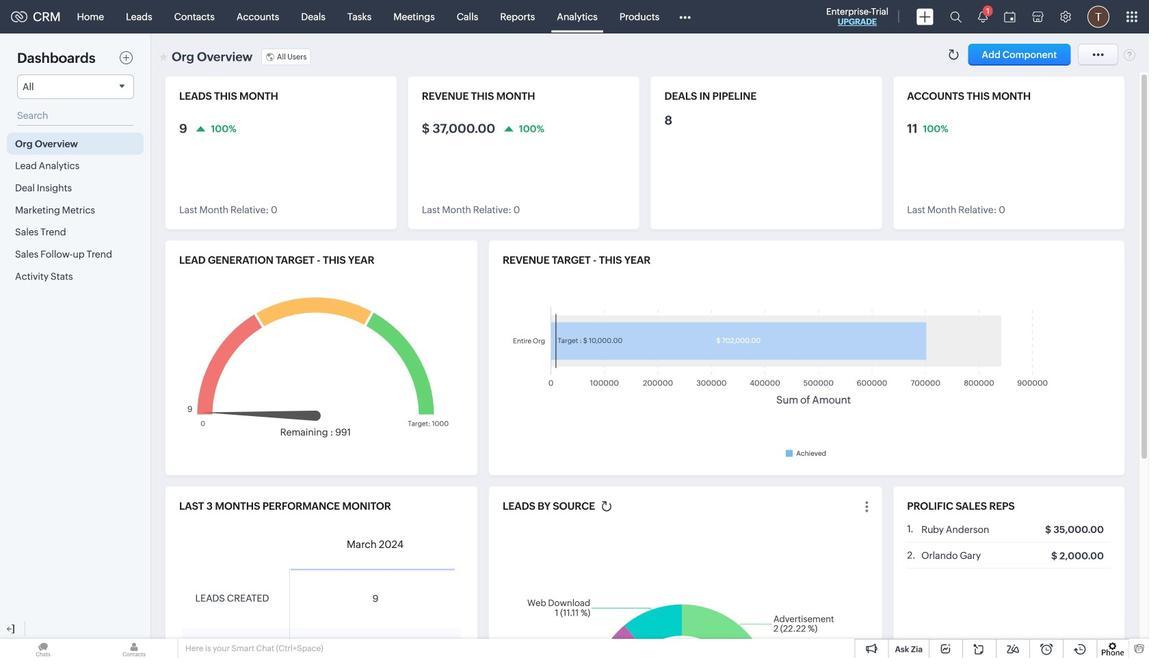 Task type: describe. For each thing, give the bounding box(es) containing it.
calendar image
[[1004, 11, 1016, 22]]

signals element
[[970, 0, 996, 34]]

profile image
[[1088, 6, 1110, 28]]

search image
[[950, 11, 962, 23]]



Task type: vqa. For each thing, say whether or not it's contained in the screenshot.
text box
no



Task type: locate. For each thing, give the bounding box(es) containing it.
logo image
[[11, 11, 27, 22]]

search element
[[942, 0, 970, 34]]

Other Modules field
[[671, 6, 700, 28]]

create menu image
[[917, 9, 934, 25]]

profile element
[[1080, 0, 1118, 33]]

contacts image
[[91, 640, 177, 659]]

None button
[[969, 44, 1071, 66]]

help image
[[1124, 49, 1136, 61]]

create menu element
[[909, 0, 942, 33]]

None field
[[17, 75, 134, 99]]

Search text field
[[17, 106, 133, 126]]

chats image
[[0, 640, 86, 659]]



